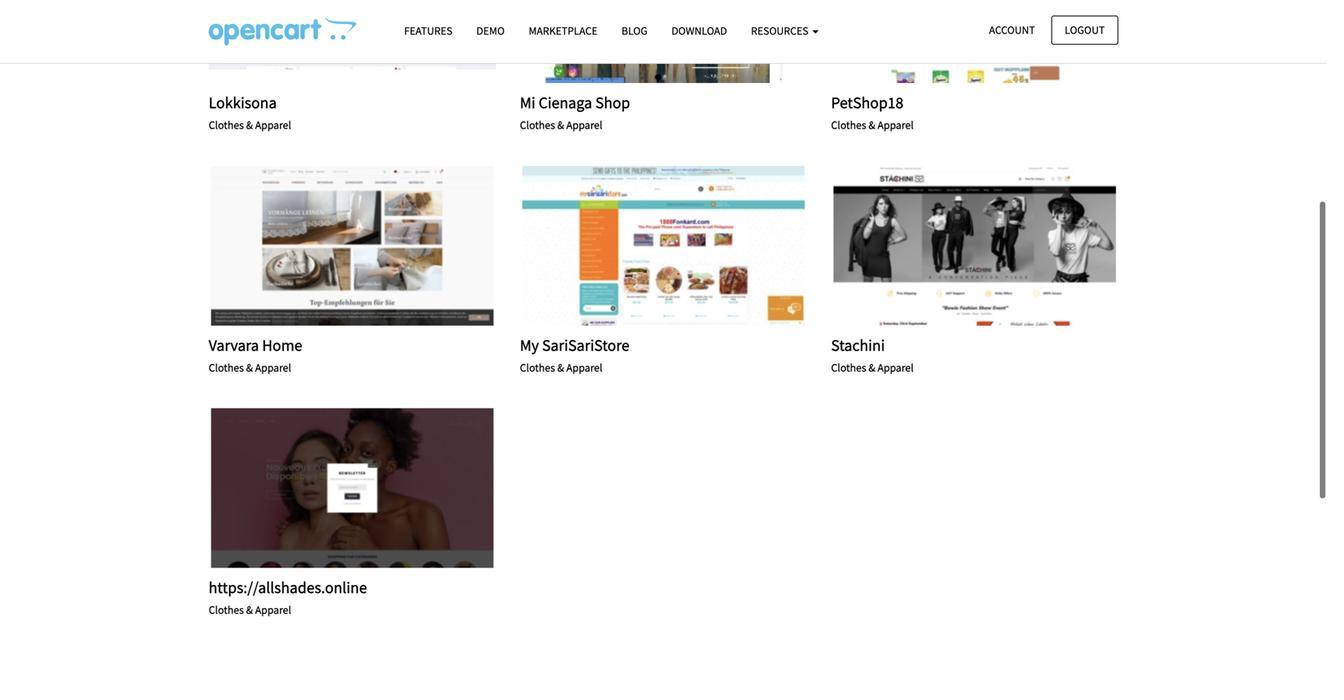 Task type: describe. For each thing, give the bounding box(es) containing it.
& inside the stachini clothes & apparel
[[869, 360, 876, 375]]

view project link for stachini
[[931, 237, 1019, 255]]

mi cienaga shop clothes & apparel
[[520, 93, 630, 132]]

download
[[672, 24, 727, 38]]

& inside https://allshades.online clothes & apparel
[[246, 603, 253, 617]]

logout
[[1065, 23, 1105, 37]]

demo link
[[465, 17, 517, 45]]

view for varvara home
[[308, 238, 338, 253]]

my sarisaristore image
[[520, 166, 807, 326]]

opencart - showcase image
[[209, 17, 356, 45]]

view project for varvara home
[[308, 238, 396, 253]]

home
[[262, 335, 302, 355]]

apparel inside mi cienaga shop clothes & apparel
[[566, 118, 603, 132]]

stachini
[[831, 335, 885, 355]]

marketplace
[[529, 24, 598, 38]]

apparel inside lokkisona clothes & apparel
[[255, 118, 291, 132]]

blog link
[[610, 17, 660, 45]]

project for my sarisaristore
[[653, 238, 708, 253]]

petshop18
[[831, 93, 904, 113]]

apparel inside https://allshades.online clothes & apparel
[[255, 603, 291, 617]]

apparel inside varvara home clothes & apparel
[[255, 360, 291, 375]]

apparel inside the stachini clothes & apparel
[[878, 360, 914, 375]]

stachini image
[[831, 166, 1119, 326]]

mi
[[520, 93, 536, 113]]

& inside varvara home clothes & apparel
[[246, 360, 253, 375]]

account link
[[976, 16, 1049, 45]]

resources
[[751, 24, 811, 38]]

view for stachini
[[931, 238, 961, 253]]

clothes inside https://allshades.online clothes & apparel
[[209, 603, 244, 617]]

view for my sarisaristore
[[620, 238, 650, 253]]

blog
[[622, 24, 648, 38]]

lokkisona
[[209, 93, 277, 113]]

apparel inside my sarisaristore clothes & apparel
[[566, 360, 603, 375]]

project for varvara home
[[342, 238, 396, 253]]

my
[[520, 335, 539, 355]]

logout link
[[1051, 16, 1119, 45]]

& inside petshop18 clothes & apparel
[[869, 118, 876, 132]]

project for stachini
[[965, 238, 1019, 253]]

view project for https://allshades.online
[[308, 481, 396, 495]]

https://allshades.online
[[209, 578, 367, 598]]

cienaga
[[539, 93, 592, 113]]

account
[[989, 23, 1035, 37]]

& inside lokkisona clothes & apparel
[[246, 118, 253, 132]]

varvara home clothes & apparel
[[209, 335, 302, 375]]



Task type: locate. For each thing, give the bounding box(es) containing it.
apparel down home
[[255, 360, 291, 375]]

clothes inside varvara home clothes & apparel
[[209, 360, 244, 375]]

https://allshades.online image
[[209, 408, 496, 568]]

& down https://allshades.online
[[246, 603, 253, 617]]

clothes inside the stachini clothes & apparel
[[831, 360, 866, 375]]

my sarisaristore clothes & apparel
[[520, 335, 630, 375]]

petshop18 image
[[831, 0, 1119, 83]]

download link
[[660, 17, 739, 45]]

clothes down petshop18
[[831, 118, 866, 132]]

apparel down the stachini
[[878, 360, 914, 375]]

&
[[246, 118, 253, 132], [557, 118, 564, 132], [869, 118, 876, 132], [246, 360, 253, 375], [557, 360, 564, 375], [869, 360, 876, 375], [246, 603, 253, 617]]

shop
[[595, 93, 630, 113]]

project for https://allshades.online
[[342, 481, 396, 495]]

apparel
[[255, 118, 291, 132], [566, 118, 603, 132], [878, 118, 914, 132], [255, 360, 291, 375], [566, 360, 603, 375], [878, 360, 914, 375], [255, 603, 291, 617]]

& down varvara
[[246, 360, 253, 375]]

clothes inside my sarisaristore clothes & apparel
[[520, 360, 555, 375]]

marketplace link
[[517, 17, 610, 45]]

view project link for https://allshades.online
[[308, 479, 396, 497]]

stachini clothes & apparel
[[831, 335, 914, 375]]

varvara
[[209, 335, 259, 355]]

features link
[[392, 17, 465, 45]]

project
[[342, 238, 396, 253], [653, 238, 708, 253], [965, 238, 1019, 253], [342, 481, 396, 495]]

view project link for varvara home
[[308, 237, 396, 255]]

features
[[404, 24, 453, 38]]

clothes down lokkisona
[[209, 118, 244, 132]]

clothes down the stachini
[[831, 360, 866, 375]]

https://allshades.online clothes & apparel
[[209, 578, 367, 617]]

& down petshop18
[[869, 118, 876, 132]]

view project
[[308, 238, 396, 253], [620, 238, 708, 253], [931, 238, 1019, 253], [308, 481, 396, 495]]

clothes inside mi cienaga shop clothes & apparel
[[520, 118, 555, 132]]

sarisaristore
[[542, 335, 630, 355]]

& inside my sarisaristore clothes & apparel
[[557, 360, 564, 375]]

mi cienaga shop image
[[520, 0, 807, 83]]

lokkisona image
[[209, 0, 496, 83]]

apparel down https://allshades.online
[[255, 603, 291, 617]]

clothes down my
[[520, 360, 555, 375]]

& down lokkisona
[[246, 118, 253, 132]]

apparel down petshop18
[[878, 118, 914, 132]]

& down the "cienaga"
[[557, 118, 564, 132]]

view project link for my sarisaristore
[[620, 237, 708, 255]]

varvara home image
[[209, 166, 496, 326]]

clothes
[[209, 118, 244, 132], [520, 118, 555, 132], [831, 118, 866, 132], [209, 360, 244, 375], [520, 360, 555, 375], [831, 360, 866, 375], [209, 603, 244, 617]]

view
[[308, 238, 338, 253], [620, 238, 650, 253], [931, 238, 961, 253], [308, 481, 338, 495]]

& down the stachini
[[869, 360, 876, 375]]

& inside mi cienaga shop clothes & apparel
[[557, 118, 564, 132]]

resources link
[[739, 17, 831, 45]]

demo
[[477, 24, 505, 38]]

lokkisona clothes & apparel
[[209, 93, 291, 132]]

view project for stachini
[[931, 238, 1019, 253]]

apparel inside petshop18 clothes & apparel
[[878, 118, 914, 132]]

clothes down https://allshades.online
[[209, 603, 244, 617]]

clothes inside petshop18 clothes & apparel
[[831, 118, 866, 132]]

apparel down the "cienaga"
[[566, 118, 603, 132]]

apparel down lokkisona
[[255, 118, 291, 132]]

petshop18 clothes & apparel
[[831, 93, 914, 132]]

view project link
[[308, 237, 396, 255], [620, 237, 708, 255], [931, 237, 1019, 255], [308, 479, 396, 497]]

view for https://allshades.online
[[308, 481, 338, 495]]

clothes inside lokkisona clothes & apparel
[[209, 118, 244, 132]]

view project for my sarisaristore
[[620, 238, 708, 253]]

clothes down mi
[[520, 118, 555, 132]]

apparel down 'sarisaristore'
[[566, 360, 603, 375]]

clothes down varvara
[[209, 360, 244, 375]]

& down 'sarisaristore'
[[557, 360, 564, 375]]



Task type: vqa. For each thing, say whether or not it's contained in the screenshot.
PayPal Payment Gateway Image
no



